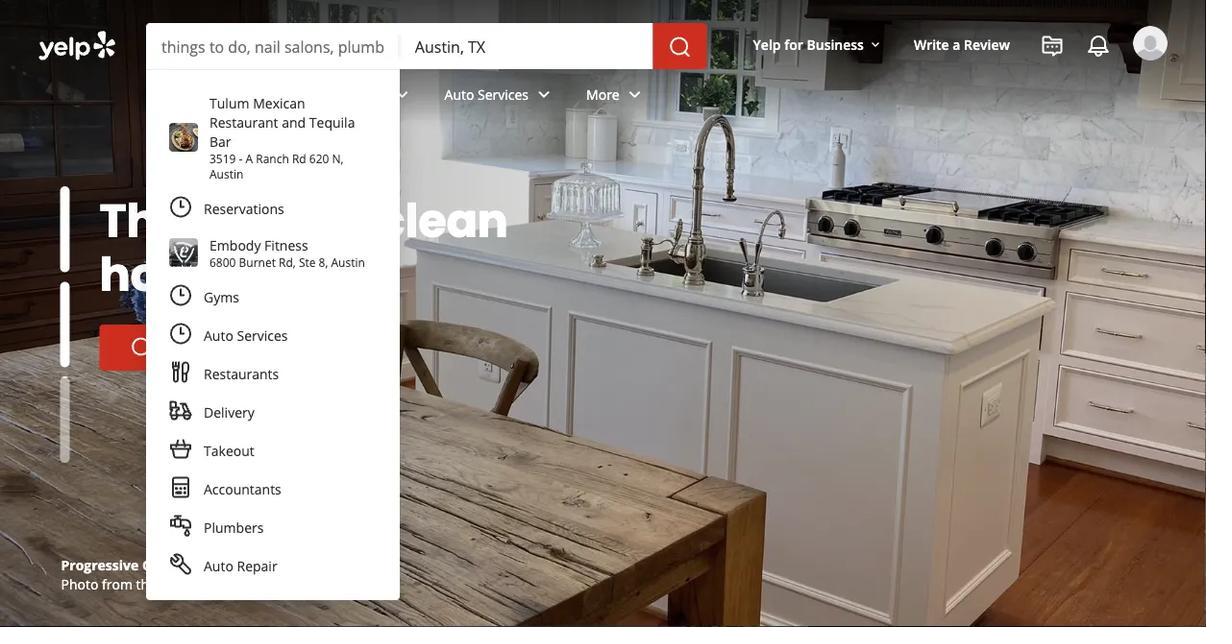 Task type: locate. For each thing, give the bounding box(es) containing it.
auto repair
[[204, 557, 278, 576]]

home up 24 food v2 image
[[161, 337, 206, 359]]

0 vertical spatial restaurants
[[162, 85, 237, 103]]

2 vertical spatial the
[[136, 576, 157, 594]]

austin left 'a'
[[210, 166, 244, 182]]

0 vertical spatial auto services
[[445, 85, 529, 103]]

auto services link down "gyms"
[[158, 316, 388, 355]]

0 vertical spatial business
[[160, 556, 215, 575]]

auto services link down near text box
[[429, 69, 571, 125]]

the for from
[[136, 556, 157, 575]]

1 vertical spatial a
[[337, 188, 368, 253]]

none search field containing yelp for business
[[0, 0, 1207, 628]]

auto right 24 auto repair v2 image
[[204, 557, 234, 576]]

home
[[294, 85, 333, 103], [161, 337, 206, 359]]

1 vertical spatial select slide image
[[60, 282, 70, 368]]

restaurants up bar
[[162, 85, 237, 103]]

the for up
[[271, 188, 348, 253]]

0 vertical spatial 24 clock v2 image
[[169, 284, 192, 307]]

0 horizontal spatial a
[[337, 188, 368, 253]]

0 vertical spatial select slide image
[[60, 187, 70, 272]]

business categories element
[[146, 69, 1168, 125]]

24 clock v2 image
[[169, 196, 192, 219]]

plumbers
[[204, 519, 264, 537]]

24 clock v2 image inside the gyms link
[[169, 284, 192, 307]]

2 select slide image from the top
[[60, 282, 70, 368]]

1 vertical spatial owner
[[219, 576, 259, 594]]

business down 24 plumbers v2 icon
[[160, 556, 215, 575]]

1 vertical spatial restaurants link
[[158, 355, 388, 393]]

  text field
[[162, 36, 384, 57]]

0 vertical spatial home
[[294, 85, 333, 103]]

embody fitness 6800 burnet rd, ste 8, austin
[[210, 236, 365, 270]]

photo inside progressive cleaning photo from the business owner
[[61, 576, 98, 594]]

accountants link
[[158, 470, 388, 509]]

photo left cleaning
[[61, 556, 98, 575]]

0 horizontal spatial austin
[[210, 166, 244, 182]]

auto services
[[445, 85, 529, 103], [204, 326, 288, 345]]

rd
[[292, 150, 306, 166]]

restaurants link
[[146, 69, 279, 125], [158, 355, 388, 393]]

24 clock v2 image for gyms
[[169, 284, 192, 307]]

3519
[[210, 150, 236, 166]]

0 vertical spatial the
[[271, 188, 348, 253]]

2 24 clock v2 image from the top
[[169, 323, 192, 346]]

Find text field
[[162, 36, 384, 57]]

1 vertical spatial the
[[136, 556, 157, 575]]

from
[[102, 556, 133, 575], [102, 576, 133, 594]]

select slide image
[[60, 187, 70, 272], [60, 282, 70, 368]]

1 horizontal spatial a
[[953, 35, 961, 53]]

progressive
[[61, 556, 139, 575]]

home inside business categories element
[[294, 85, 333, 103]]

1 24 clock v2 image from the top
[[169, 284, 192, 307]]

ste
[[299, 254, 316, 270]]

0 vertical spatial a
[[953, 35, 961, 53]]

1 vertical spatial austin
[[331, 254, 365, 270]]

a right write
[[953, 35, 961, 53]]

1 vertical spatial photo
[[61, 576, 98, 594]]

restaurants link up bar
[[146, 69, 279, 125]]

auto down near text box
[[445, 85, 474, 103]]

austin right 8,
[[331, 254, 365, 270]]

0 horizontal spatial 24 chevron down v2 image
[[391, 83, 414, 106]]

0 vertical spatial austin
[[210, 166, 244, 182]]

None search field
[[0, 0, 1207, 628]]

2 photo from the top
[[61, 576, 98, 594]]

1 vertical spatial auto
[[204, 326, 234, 345]]

1 vertical spatial business
[[160, 576, 215, 594]]

takeout
[[204, 442, 255, 460]]

24 chevron down v2 image down near field
[[533, 83, 556, 106]]

austin inside embody fitness 6800 burnet rd, ste 8, austin
[[331, 254, 365, 270]]

tulum
[[210, 94, 250, 112]]

2 from from the top
[[102, 576, 133, 594]]

1 24 chevron down v2 image from the left
[[391, 83, 414, 106]]

gyms
[[204, 288, 239, 306]]

notifications image
[[1088, 35, 1111, 58]]

auto
[[445, 85, 474, 103], [204, 326, 234, 345], [204, 557, 234, 576]]

0 horizontal spatial auto services link
[[158, 316, 388, 355]]

more link
[[571, 69, 662, 125]]

cleaner
[[210, 337, 268, 359]]

restaurants down cleaner
[[204, 365, 279, 383]]

owner inside progressive cleaning photo from the business owner
[[219, 576, 259, 594]]

auto services down near text box
[[445, 85, 529, 103]]

1 photo from the top
[[61, 556, 98, 575]]

services
[[336, 85, 387, 103], [478, 85, 529, 103], [237, 326, 288, 345]]

0 horizontal spatial auto services
[[204, 326, 288, 345]]

cleaning
[[142, 556, 200, 575]]

1 horizontal spatial auto services
[[445, 85, 529, 103]]

review
[[965, 35, 1011, 53]]

restaurants link up 'delivery'
[[158, 355, 388, 393]]

progressive cleaning link
[[61, 556, 200, 575]]

1 horizontal spatial austin
[[331, 254, 365, 270]]

bar
[[210, 132, 231, 150]]

24 chevron down v2 image inside more link
[[624, 83, 647, 106]]

24 chevron down v2 image for auto services
[[533, 83, 556, 106]]

1 owner from the top
[[219, 556, 259, 575]]

restaurants
[[162, 85, 237, 103], [204, 365, 279, 383]]

3 24 chevron down v2 image from the left
[[624, 83, 647, 106]]

photo down progressive
[[61, 576, 98, 594]]

tequila
[[309, 113, 355, 131]]

2 owner from the top
[[219, 576, 259, 594]]

24 shopping v2 image
[[169, 438, 192, 461]]

auto down "gyms"
[[204, 326, 234, 345]]

yelp for business button
[[746, 27, 891, 62]]

24 accountants v2 image
[[169, 476, 192, 499]]

2 24 chevron down v2 image from the left
[[533, 83, 556, 106]]

1 horizontal spatial 24 chevron down v2 image
[[533, 83, 556, 106]]

2 horizontal spatial services
[[478, 85, 529, 103]]

write a review link
[[907, 27, 1018, 62]]

0 vertical spatial restaurants link
[[146, 69, 279, 125]]

0 vertical spatial auto services link
[[429, 69, 571, 125]]

home services
[[294, 85, 387, 103]]

auto services down "gyms"
[[204, 326, 288, 345]]

yelp
[[753, 35, 781, 53]]

24 clock v2 image up 24 food v2 image
[[169, 323, 192, 346]]

home up the tequila
[[294, 85, 333, 103]]

home for home cleaner
[[161, 337, 206, 359]]

rd,
[[279, 254, 296, 270]]

services down near text box
[[478, 85, 529, 103]]

home cleaner
[[161, 337, 268, 359]]

services down the gyms link
[[237, 326, 288, 345]]

dial
[[100, 188, 190, 253]]

services up the tequila
[[336, 85, 387, 103]]

user actions element
[[738, 24, 1195, 142]]

from down the progressive cleaning link
[[102, 576, 133, 594]]

home for home services
[[294, 85, 333, 103]]

gyms link
[[158, 278, 388, 316]]

clean
[[378, 188, 508, 253]]

2 horizontal spatial 24 chevron down v2 image
[[624, 83, 647, 106]]

24 chevron down v2 image
[[391, 83, 414, 106], [533, 83, 556, 106], [624, 83, 647, 106]]

a right of
[[337, 188, 368, 253]]

24 clock v2 image
[[169, 284, 192, 307], [169, 323, 192, 346]]

24 chevron down v2 image inside home services link
[[391, 83, 414, 106]]

None search field
[[146, 23, 711, 69]]

select slide image left the
[[60, 187, 70, 272]]

24 clock v2 image left "gyms"
[[169, 284, 192, 307]]

1 vertical spatial 24 clock v2 image
[[169, 323, 192, 346]]

0 vertical spatial owner
[[219, 556, 259, 575]]

1 vertical spatial from
[[102, 576, 133, 594]]

1 business from the top
[[160, 556, 215, 575]]

austin
[[210, 166, 244, 182], [331, 254, 365, 270]]

photo
[[61, 556, 98, 575], [61, 576, 98, 594]]

a inside the gift of a clean home
[[337, 188, 368, 253]]

24 chevron down v2 image right more
[[624, 83, 647, 106]]

owner
[[219, 556, 259, 575], [219, 576, 259, 594]]

select slide image left 24 search v2 icon
[[60, 282, 70, 368]]

auto services link
[[429, 69, 571, 125], [158, 316, 388, 355]]

business down cleaning
[[160, 576, 215, 594]]

None field
[[162, 36, 384, 57], [415, 36, 638, 57], [162, 36, 384, 57]]

ranch
[[256, 150, 289, 166]]

business inside progressive cleaning photo from the business owner
[[160, 576, 215, 594]]

repair
[[237, 557, 278, 576]]

search image
[[669, 36, 692, 59]]

0 vertical spatial from
[[102, 556, 133, 575]]

2 business from the top
[[160, 576, 215, 594]]

reservations
[[204, 200, 284, 218]]

0 horizontal spatial home
[[161, 337, 206, 359]]

8,
[[319, 254, 328, 270]]

0 vertical spatial photo
[[61, 556, 98, 575]]

1 vertical spatial restaurants
[[204, 365, 279, 383]]

1 vertical spatial home
[[161, 337, 206, 359]]

business
[[160, 556, 215, 575], [160, 576, 215, 594]]

1 horizontal spatial home
[[294, 85, 333, 103]]

a
[[246, 150, 253, 166]]

a
[[953, 35, 961, 53], [337, 188, 368, 253]]

from left cleaning
[[102, 556, 133, 575]]

0 vertical spatial auto
[[445, 85, 474, 103]]

the
[[271, 188, 348, 253], [136, 556, 157, 575], [136, 576, 157, 594]]

24 chevron down v2 image right home services
[[391, 83, 414, 106]]

home
[[100, 242, 236, 307]]



Task type: vqa. For each thing, say whether or not it's contained in the screenshot.
Home cleaner link
yes



Task type: describe. For each thing, give the bounding box(es) containing it.
delivery link
[[158, 393, 388, 432]]

the gift of a clean home
[[100, 188, 508, 307]]

from inside progressive cleaning photo from the business owner
[[102, 576, 133, 594]]

16 chevron down v2 image
[[868, 37, 884, 53]]

fitness
[[265, 236, 308, 254]]

projects image
[[1041, 35, 1064, 58]]

1 horizontal spatial auto services link
[[429, 69, 571, 125]]

and
[[282, 113, 306, 131]]

a inside search field
[[953, 35, 961, 53]]

home services link
[[279, 69, 429, 125]]

burnet
[[239, 254, 276, 270]]

auto services inside business categories element
[[445, 85, 529, 103]]

explore banner section banner
[[0, 0, 1207, 628]]

austin inside tulum mexican restaurant and tequila bar 3519 - a ranch rd 620 n, austin
[[210, 166, 244, 182]]

24 chevron down v2 image for more
[[624, 83, 647, 106]]

gift
[[195, 188, 273, 253]]

dial up the comfort
[[100, 188, 545, 253]]

6800
[[210, 254, 236, 270]]

  text field inside search box
[[162, 36, 384, 57]]

24 chevron down v2 image for home services
[[391, 83, 414, 106]]

24 food v2 image
[[169, 361, 192, 384]]

reservations link
[[158, 189, 388, 228]]

620
[[309, 150, 329, 166]]

restaurants inside business categories element
[[162, 85, 237, 103]]

business
[[807, 35, 864, 53]]

restaurant
[[210, 113, 278, 131]]

for
[[785, 35, 804, 53]]

24 chevron down v2 image
[[241, 83, 264, 106]]

tulum mexican restaurant and tequila bar 3519 - a ranch rd 620 n, austin
[[210, 94, 355, 182]]

comfort
[[357, 188, 545, 253]]

progressive cleaning photo from the business owner
[[61, 556, 259, 594]]

up
[[200, 188, 261, 253]]

more
[[587, 85, 620, 103]]

1 vertical spatial auto services link
[[158, 316, 388, 355]]

write a review
[[914, 35, 1011, 53]]

auto inside business categories element
[[445, 85, 474, 103]]

0 horizontal spatial services
[[237, 326, 288, 345]]

24 clock v2 image for auto services
[[169, 323, 192, 346]]

none search field inside search field
[[146, 23, 711, 69]]

ruby a. image
[[1134, 26, 1168, 61]]

the inside progressive cleaning photo from the business owner
[[136, 576, 157, 594]]

yelp for business
[[753, 35, 864, 53]]

home cleaner link
[[100, 325, 298, 371]]

1 from from the top
[[102, 556, 133, 575]]

write
[[914, 35, 950, 53]]

n,
[[332, 150, 344, 166]]

24 auto repair v2 image
[[169, 553, 192, 576]]

Near text field
[[415, 36, 638, 57]]

1 select slide image from the top
[[60, 187, 70, 272]]

of
[[283, 188, 328, 253]]

photo from the business owner
[[61, 556, 259, 575]]

embody
[[210, 236, 261, 254]]

none field near
[[415, 36, 638, 57]]

1 horizontal spatial services
[[336, 85, 387, 103]]

auto repair link
[[158, 547, 388, 586]]

delivery
[[204, 403, 255, 422]]

accountants
[[204, 480, 282, 499]]

24 plumbers v2 image
[[169, 515, 192, 538]]

24 delivery v2 image
[[169, 399, 192, 423]]

2 vertical spatial auto
[[204, 557, 234, 576]]

-
[[239, 150, 243, 166]]

takeout link
[[158, 432, 388, 470]]

mexican
[[253, 94, 305, 112]]

1 vertical spatial auto services
[[204, 326, 288, 345]]

the
[[100, 188, 185, 253]]

24 search v2 image
[[130, 337, 153, 360]]

plumbers link
[[158, 509, 388, 547]]



